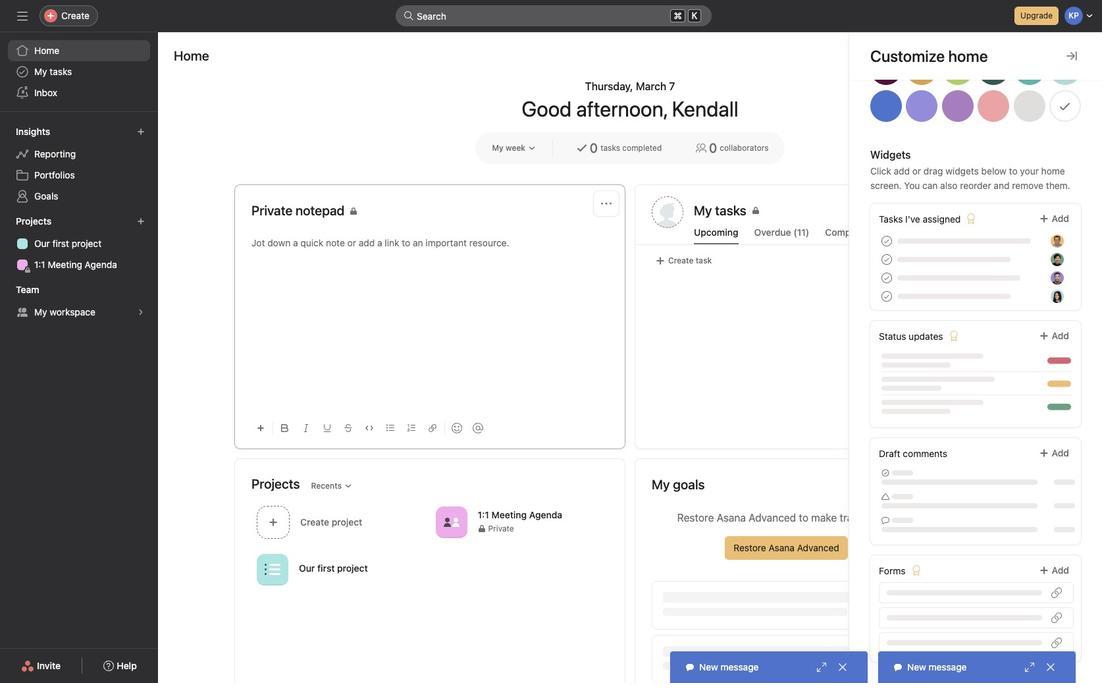 Task type: locate. For each thing, give the bounding box(es) containing it.
1:1 meeting agenda inside projects element
[[34, 259, 117, 270]]

private notepad
[[252, 203, 345, 218]]

1 new message from the left
[[700, 662, 759, 673]]

0 horizontal spatial our first project link
[[8, 233, 150, 254]]

overdue
[[755, 227, 792, 238]]

home link
[[8, 40, 150, 61]]

our inside projects element
[[34, 238, 50, 249]]

1 vertical spatial meeting
[[492, 509, 527, 521]]

0 horizontal spatial advanced
[[749, 512, 797, 524]]

private for private notepad
[[252, 203, 293, 218]]

private left notepad
[[252, 203, 293, 218]]

1 horizontal spatial asana
[[769, 542, 795, 553]]

add button
[[1031, 207, 1079, 231], [1031, 324, 1079, 348], [1031, 441, 1079, 465], [1031, 559, 1079, 582]]

0 left 'collaborators'
[[710, 140, 718, 155]]

my week button
[[487, 139, 542, 157]]

link image
[[429, 424, 437, 432]]

actions image
[[602, 198, 612, 209]]

updates
[[909, 331, 944, 342]]

advanced inside 'button'
[[798, 542, 840, 553]]

first down create project at the bottom left
[[318, 563, 335, 574]]

1 add from the top
[[1053, 213, 1070, 224]]

home
[[34, 45, 59, 56], [174, 48, 209, 63]]

my goals
[[652, 477, 705, 492]]

1 vertical spatial 1:1
[[478, 509, 489, 521]]

2 expand new message image from the left
[[1025, 662, 1036, 673]]

0 vertical spatial 1:1 meeting agenda link
[[8, 254, 150, 275]]

the
[[895, 512, 910, 524]]

2 add button from the top
[[1031, 324, 1079, 348]]

1 horizontal spatial our
[[299, 563, 315, 574]]

0 left tasks completed
[[590, 140, 598, 155]]

thursday,
[[586, 80, 634, 92]]

1:1 up team popup button
[[34, 259, 45, 270]]

1 horizontal spatial to
[[1010, 165, 1018, 177]]

1 horizontal spatial 1:1 meeting agenda
[[478, 509, 563, 521]]

agenda inside projects element
[[85, 259, 117, 270]]

background
[[871, 33, 930, 45]]

people image
[[444, 514, 460, 530]]

k
[[692, 11, 698, 21]]

projects
[[16, 215, 52, 227], [252, 476, 300, 491]]

create for create
[[61, 10, 90, 21]]

1 vertical spatial agenda
[[530, 509, 563, 521]]

0 horizontal spatial our
[[34, 238, 50, 249]]

my for my workspace
[[34, 306, 47, 318]]

expand new message image left close image
[[1025, 662, 1036, 673]]

remove
[[1013, 180, 1044, 191]]

create inside button
[[669, 256, 694, 266]]

tasks left completed at the right
[[601, 143, 621, 153]]

1 vertical spatial to
[[800, 512, 809, 524]]

invite button
[[13, 654, 69, 678]]

our first project link down create project "link" at the bottom left
[[299, 563, 368, 574]]

1 horizontal spatial restore
[[734, 542, 767, 553]]

1 0 from the left
[[590, 140, 598, 155]]

1 horizontal spatial our first project link
[[299, 563, 368, 574]]

projects element
[[0, 210, 158, 278]]

our first project link inside projects element
[[8, 233, 150, 254]]

inbox
[[34, 87, 57, 98]]

1 horizontal spatial tasks
[[601, 143, 621, 153]]

new message for the expand new message icon associated with close image
[[908, 662, 968, 673]]

my left week
[[492, 143, 504, 153]]

help
[[117, 660, 137, 671]]

my inside teams element
[[34, 306, 47, 318]]

our first project inside projects element
[[34, 238, 102, 249]]

1 vertical spatial 1:1 meeting agenda
[[478, 509, 563, 521]]

background option group
[[871, 53, 1082, 127]]

2 vertical spatial my
[[34, 306, 47, 318]]

meeting up teams element
[[48, 259, 82, 270]]

project down the goals link
[[72, 238, 102, 249]]

0 vertical spatial tasks
[[50, 66, 72, 77]]

1 expand new message image from the left
[[817, 662, 828, 673]]

new message for the expand new message icon for close icon
[[700, 662, 759, 673]]

my tasks
[[34, 66, 72, 77]]

our down projects popup button
[[34, 238, 50, 249]]

1 horizontal spatial meeting
[[492, 509, 527, 521]]

my inside "global" element
[[34, 66, 47, 77]]

0 horizontal spatial to
[[800, 512, 809, 524]]

1:1 meeting agenda
[[34, 259, 117, 270], [478, 509, 563, 521]]

0 horizontal spatial 1:1 meeting agenda link
[[8, 254, 150, 275]]

create
[[61, 10, 90, 21], [669, 256, 694, 266]]

tasks completed
[[601, 143, 662, 153]]

inbox link
[[8, 82, 150, 103]]

add
[[1053, 213, 1070, 224], [1053, 330, 1070, 341], [1053, 447, 1070, 459], [1053, 565, 1070, 576]]

to left your
[[1010, 165, 1018, 177]]

restore for restore asana advanced to make traction on the goals you own.
[[678, 512, 715, 524]]

0 horizontal spatial home
[[34, 45, 59, 56]]

0 horizontal spatial create
[[61, 10, 90, 21]]

1 horizontal spatial agenda
[[530, 509, 563, 521]]

our first project link down projects popup button
[[8, 233, 150, 254]]

global element
[[0, 32, 158, 111]]

create left task
[[669, 256, 694, 266]]

1 vertical spatial tasks
[[601, 143, 621, 153]]

task
[[696, 256, 712, 266]]

goals
[[34, 190, 58, 202]]

0 for tasks completed
[[590, 140, 598, 155]]

add for forms
[[1053, 565, 1070, 576]]

0 vertical spatial 1:1
[[34, 259, 45, 270]]

projects button
[[13, 212, 63, 231]]

add
[[894, 165, 911, 177]]

assigned
[[923, 213, 962, 225]]

our first project down create project "link" at the bottom left
[[299, 563, 368, 574]]

our
[[34, 238, 50, 249], [299, 563, 315, 574]]

good
[[522, 96, 572, 121]]

meeting right people icon on the left of the page
[[492, 509, 527, 521]]

0 vertical spatial first
[[52, 238, 69, 249]]

0 vertical spatial our first project
[[34, 238, 102, 249]]

1 vertical spatial project
[[337, 563, 368, 574]]

overdue (11)
[[755, 227, 810, 238]]

0 vertical spatial restore
[[678, 512, 715, 524]]

advanced down make
[[798, 542, 840, 553]]

0 horizontal spatial private
[[252, 203, 293, 218]]

0 horizontal spatial first
[[52, 238, 69, 249]]

expand new message image left close icon
[[817, 662, 828, 673]]

expand new message image for close image
[[1025, 662, 1036, 673]]

4 add from the top
[[1053, 565, 1070, 576]]

0 horizontal spatial 1:1 meeting agenda
[[34, 259, 117, 270]]

tasks up inbox
[[50, 66, 72, 77]]

0 vertical spatial meeting
[[48, 259, 82, 270]]

0 vertical spatial our first project link
[[8, 233, 150, 254]]

projects left recents
[[252, 476, 300, 491]]

1 vertical spatial private
[[489, 524, 514, 534]]

our first project
[[34, 238, 102, 249], [299, 563, 368, 574]]

0 horizontal spatial meeting
[[48, 259, 82, 270]]

click add or drag widgets below to your home screen. you can also reorder and remove them.
[[871, 165, 1071, 191]]

my down team popup button
[[34, 306, 47, 318]]

1 horizontal spatial 0
[[710, 140, 718, 155]]

1:1 right people icon on the left of the page
[[478, 509, 489, 521]]

you
[[905, 180, 921, 191]]

create task
[[669, 256, 712, 266]]

1 vertical spatial advanced
[[798, 542, 840, 553]]

afternoon,
[[577, 96, 668, 121]]

1 vertical spatial our first project link
[[299, 563, 368, 574]]

to left make
[[800, 512, 809, 524]]

expand new message image
[[817, 662, 828, 673], [1025, 662, 1036, 673]]

draft comments
[[880, 448, 948, 459]]

meeting
[[48, 259, 82, 270], [492, 509, 527, 521]]

0 horizontal spatial asana
[[717, 512, 747, 524]]

0 vertical spatial advanced
[[749, 512, 797, 524]]

1 vertical spatial projects
[[252, 476, 300, 491]]

0 horizontal spatial 0
[[590, 140, 598, 155]]

1:1 meeting agenda link
[[8, 254, 150, 275], [478, 509, 563, 521]]

advanced for restore asana advanced
[[798, 542, 840, 553]]

0 vertical spatial create
[[61, 10, 90, 21]]

code image
[[366, 424, 374, 432]]

0 horizontal spatial new message
[[700, 662, 759, 673]]

add button for tasks i've assigned
[[1031, 207, 1079, 231]]

list image
[[265, 562, 281, 578]]

our first project down projects popup button
[[34, 238, 102, 249]]

1 horizontal spatial projects
[[252, 476, 300, 491]]

comments
[[904, 448, 948, 459]]

1 horizontal spatial 1:1
[[478, 509, 489, 521]]

4 add button from the top
[[1031, 559, 1079, 582]]

2 0 from the left
[[710, 140, 718, 155]]

1 horizontal spatial advanced
[[798, 542, 840, 553]]

1 horizontal spatial create
[[669, 256, 694, 266]]

0 vertical spatial to
[[1010, 165, 1018, 177]]

strikethrough image
[[345, 424, 353, 432]]

1 horizontal spatial our first project
[[299, 563, 368, 574]]

new project or portfolio image
[[137, 217, 145, 225]]

at mention image
[[473, 423, 484, 434]]

0 horizontal spatial restore
[[678, 512, 715, 524]]

2 add from the top
[[1053, 330, 1070, 341]]

draft
[[880, 448, 901, 459]]

0 vertical spatial private
[[252, 203, 293, 218]]

2 new message from the left
[[908, 662, 968, 673]]

1 horizontal spatial expand new message image
[[1025, 662, 1036, 673]]

1 vertical spatial asana
[[769, 542, 795, 553]]

invite
[[37, 660, 61, 671]]

1 vertical spatial create
[[669, 256, 694, 266]]

0 vertical spatial our
[[34, 238, 50, 249]]

upgrade button
[[1015, 7, 1060, 25]]

0 vertical spatial my
[[34, 66, 47, 77]]

restore
[[678, 512, 715, 524], [734, 542, 767, 553]]

completed
[[623, 143, 662, 153]]

toolbar
[[252, 413, 609, 443]]

1 horizontal spatial new message
[[908, 662, 968, 673]]

1 vertical spatial my
[[492, 143, 504, 153]]

1 add button from the top
[[1031, 207, 1079, 231]]

0 horizontal spatial agenda
[[85, 259, 117, 270]]

0 horizontal spatial tasks
[[50, 66, 72, 77]]

0 horizontal spatial 1:1
[[34, 259, 45, 270]]

my workspace link
[[8, 302, 150, 323]]

0 vertical spatial agenda
[[85, 259, 117, 270]]

help button
[[95, 654, 146, 678]]

asana down "restore asana advanced to make traction on the goals you own."
[[769, 542, 795, 553]]

1 horizontal spatial first
[[318, 563, 335, 574]]

status updates
[[880, 331, 944, 342]]

advanced
[[749, 512, 797, 524], [798, 542, 840, 553]]

asana up "restore asana advanced"
[[717, 512, 747, 524]]

numbered list image
[[408, 424, 416, 432]]

first
[[52, 238, 69, 249], [318, 563, 335, 574]]

my for my week
[[492, 143, 504, 153]]

0 horizontal spatial projects
[[16, 215, 52, 227]]

1 horizontal spatial project
[[337, 563, 368, 574]]

thursday, march 7 good afternoon, kendall
[[522, 80, 739, 121]]

restore inside restore asana advanced 'button'
[[734, 542, 767, 553]]

projects down goals
[[16, 215, 52, 227]]

advanced up "restore asana advanced"
[[749, 512, 797, 524]]

0 horizontal spatial expand new message image
[[817, 662, 828, 673]]

our first project link
[[8, 233, 150, 254], [299, 563, 368, 574]]

private right people icon on the left of the page
[[489, 524, 514, 534]]

0 vertical spatial projects
[[16, 215, 52, 227]]

close image
[[838, 662, 849, 673]]

1 horizontal spatial 1:1 meeting agenda link
[[478, 509, 563, 521]]

create for create task
[[669, 256, 694, 266]]

None field
[[396, 5, 712, 26]]

drag
[[924, 165, 944, 177]]

project down create project "link" at the bottom left
[[337, 563, 368, 574]]

agenda
[[85, 259, 117, 270], [530, 509, 563, 521]]

asana for restore asana advanced to make traction on the goals you own.
[[717, 512, 747, 524]]

insert an object image
[[257, 424, 265, 432]]

my inside dropdown button
[[492, 143, 504, 153]]

create up 'home' link
[[61, 10, 90, 21]]

first down projects popup button
[[52, 238, 69, 249]]

home inside "global" element
[[34, 45, 59, 56]]

restore asana advanced to make traction on the goals you own.
[[678, 512, 984, 524]]

1 horizontal spatial private
[[489, 524, 514, 534]]

0 vertical spatial asana
[[717, 512, 747, 524]]

click
[[871, 165, 892, 177]]

create inside popup button
[[61, 10, 90, 21]]

our right 'list' icon
[[299, 563, 315, 574]]

completed
[[826, 227, 873, 238]]

tasks
[[50, 66, 72, 77], [601, 143, 621, 153]]

my up inbox
[[34, 66, 47, 77]]

project
[[72, 238, 102, 249], [337, 563, 368, 574]]

asana inside 'button'
[[769, 542, 795, 553]]

0 vertical spatial project
[[72, 238, 102, 249]]

0 horizontal spatial our first project
[[34, 238, 102, 249]]

1:1 meeting agenda link inside projects element
[[8, 254, 150, 275]]

see details, my workspace image
[[137, 308, 145, 316]]

advanced for restore asana advanced to make traction on the goals you own.
[[749, 512, 797, 524]]

0 vertical spatial 1:1 meeting agenda
[[34, 259, 117, 270]]

your
[[1021, 165, 1040, 177]]

0
[[590, 140, 598, 155], [710, 140, 718, 155]]

expand new message image for close icon
[[817, 662, 828, 673]]

tasks i've assigned
[[880, 213, 962, 225]]

1 vertical spatial restore
[[734, 542, 767, 553]]

90%
[[978, 598, 998, 609]]

private
[[252, 203, 293, 218], [489, 524, 514, 534]]

asana
[[717, 512, 747, 524], [769, 542, 795, 553]]



Task type: describe. For each thing, give the bounding box(es) containing it.
3 add button from the top
[[1031, 441, 1079, 465]]

tasks inside "global" element
[[50, 66, 72, 77]]

underline image
[[324, 424, 331, 432]]

my for my tasks
[[34, 66, 47, 77]]

widgets
[[946, 165, 980, 177]]

traction
[[840, 512, 877, 524]]

insights
[[16, 126, 50, 137]]

create button
[[40, 5, 98, 26]]

close customization pane image
[[1067, 51, 1078, 61]]

my tasks
[[694, 203, 747, 218]]

bulleted list image
[[387, 424, 395, 432]]

you
[[941, 512, 958, 524]]

my tasks link
[[8, 61, 150, 82]]

1 vertical spatial our first project
[[299, 563, 368, 574]]

march
[[636, 80, 667, 92]]

close image
[[1046, 662, 1057, 673]]

portfolios link
[[8, 165, 150, 186]]

upcoming
[[694, 227, 739, 238]]

meeting inside projects element
[[48, 259, 82, 270]]

teams element
[[0, 278, 158, 325]]

add for tasks i've assigned
[[1053, 213, 1070, 224]]

reporting
[[34, 148, 76, 159]]

own.
[[961, 512, 984, 524]]

to inside click add or drag widgets below to your home screen. you can also reorder and remove them.
[[1010, 165, 1018, 177]]

widgets
[[871, 149, 912, 161]]

asana for restore asana advanced
[[769, 542, 795, 553]]

screen.
[[871, 180, 902, 191]]

create project
[[300, 516, 363, 527]]

my tasks link
[[694, 202, 1009, 223]]

add button for status updates
[[1031, 324, 1079, 348]]

reporting link
[[8, 144, 150, 165]]

goals link
[[8, 186, 150, 207]]

reorder
[[961, 180, 992, 191]]

team
[[16, 284, 39, 295]]

make
[[812, 512, 838, 524]]

new insights image
[[137, 128, 145, 136]]

add button for forms
[[1031, 559, 1079, 582]]

Search tasks, projects, and more text field
[[396, 5, 712, 26]]

status
[[880, 331, 907, 342]]

add profile photo image
[[652, 196, 684, 228]]

emoji image
[[452, 423, 463, 434]]

restore for restore asana advanced
[[734, 542, 767, 553]]

prominent image
[[404, 11, 414, 21]]

7
[[670, 80, 676, 92]]

0 horizontal spatial project
[[72, 238, 102, 249]]

1 vertical spatial 1:1 meeting agenda link
[[478, 509, 563, 521]]

restore asana advanced button
[[726, 536, 849, 560]]

0 for collaborators
[[710, 140, 718, 155]]

insights element
[[0, 120, 158, 210]]

also
[[941, 180, 958, 191]]

3 add from the top
[[1053, 447, 1070, 459]]

create task button
[[652, 252, 716, 270]]

1:1 inside projects element
[[34, 259, 45, 270]]

or
[[913, 165, 922, 177]]

projects inside projects popup button
[[16, 215, 52, 227]]

collaborators
[[720, 143, 769, 153]]

below
[[982, 165, 1007, 177]]

overdue (11) button
[[755, 227, 810, 244]]

them.
[[1047, 180, 1071, 191]]

i've
[[906, 213, 921, 225]]

remove widget
[[862, 542, 928, 553]]

1 vertical spatial our
[[299, 563, 315, 574]]

widget
[[899, 542, 928, 553]]

restore asana advanced
[[734, 542, 840, 553]]

home
[[1042, 165, 1066, 177]]

first inside projects element
[[52, 238, 69, 249]]

upgrade
[[1021, 11, 1054, 20]]

recents button
[[305, 477, 359, 495]]

private for private
[[489, 524, 514, 534]]

bold image
[[281, 424, 289, 432]]

on
[[880, 512, 892, 524]]

remove widget button
[[854, 536, 936, 560]]

remove
[[862, 542, 896, 553]]

workspace
[[50, 306, 95, 318]]

1 horizontal spatial home
[[174, 48, 209, 63]]

team button
[[13, 281, 51, 299]]

goals
[[913, 512, 938, 524]]

add for status updates
[[1053, 330, 1070, 341]]

and
[[995, 180, 1010, 191]]

my week
[[492, 143, 526, 153]]

(11)
[[794, 227, 810, 238]]

my workspace
[[34, 306, 95, 318]]

kendall
[[672, 96, 739, 121]]

75%
[[979, 652, 998, 664]]

forms
[[880, 565, 906, 577]]

week
[[506, 143, 526, 153]]

italics image
[[302, 424, 310, 432]]

customize home
[[871, 47, 989, 65]]

upcoming button
[[694, 227, 739, 244]]

notepad
[[296, 203, 345, 218]]

⌘
[[674, 10, 683, 21]]

hide sidebar image
[[17, 11, 28, 21]]

1 vertical spatial first
[[318, 563, 335, 574]]

portfolios
[[34, 169, 75, 181]]

can
[[923, 180, 939, 191]]

completed button
[[826, 227, 873, 244]]

create project link
[[252, 502, 431, 544]]



Task type: vqa. For each thing, say whether or not it's contained in the screenshot.
the rightmost "task"
no



